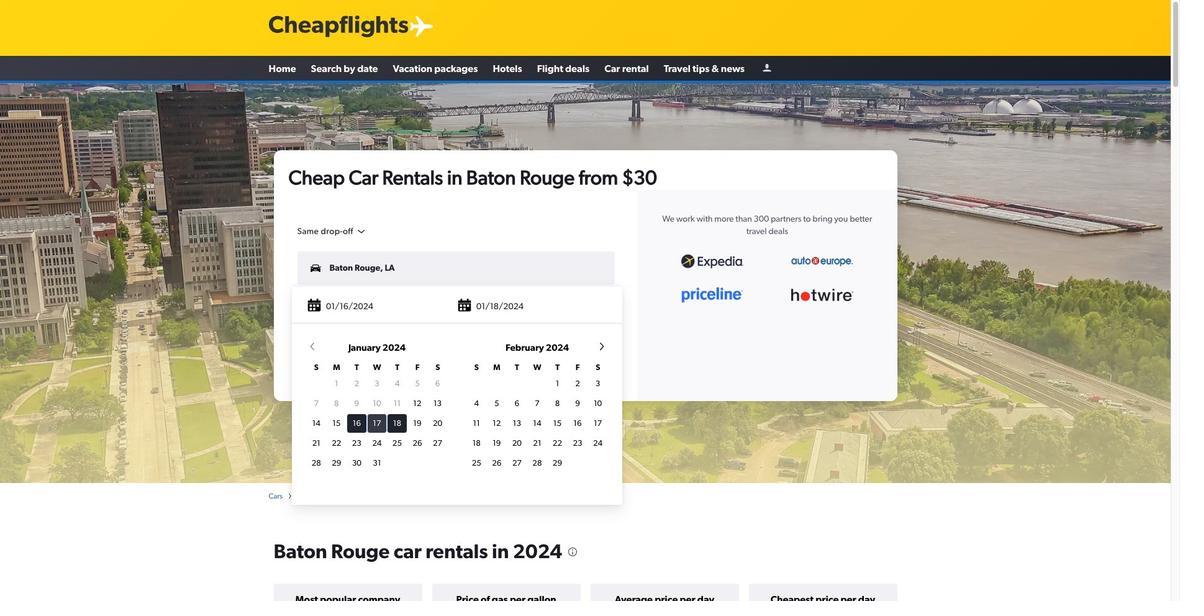 Task type: describe. For each thing, give the bounding box(es) containing it.
hotwire image
[[792, 289, 854, 302]]

autoeurope image
[[792, 256, 854, 267]]

start date calendar input use left and right arrow keys to change day. use up and down arrow keys to change week. tab
[[297, 340, 618, 498]]

expedia image
[[681, 255, 744, 268]]



Task type: locate. For each thing, give the bounding box(es) containing it.
None text field
[[297, 252, 615, 285], [297, 289, 618, 326], [297, 293, 615, 326], [297, 252, 615, 285], [297, 289, 618, 326], [297, 293, 615, 326]]

baton rouge image
[[0, 83, 1171, 483]]

priceline image
[[681, 287, 744, 303]]

Car drop-off location Same drop-off field
[[297, 226, 367, 237]]



Task type: vqa. For each thing, say whether or not it's contained in the screenshot.
Baton Rouge image
yes



